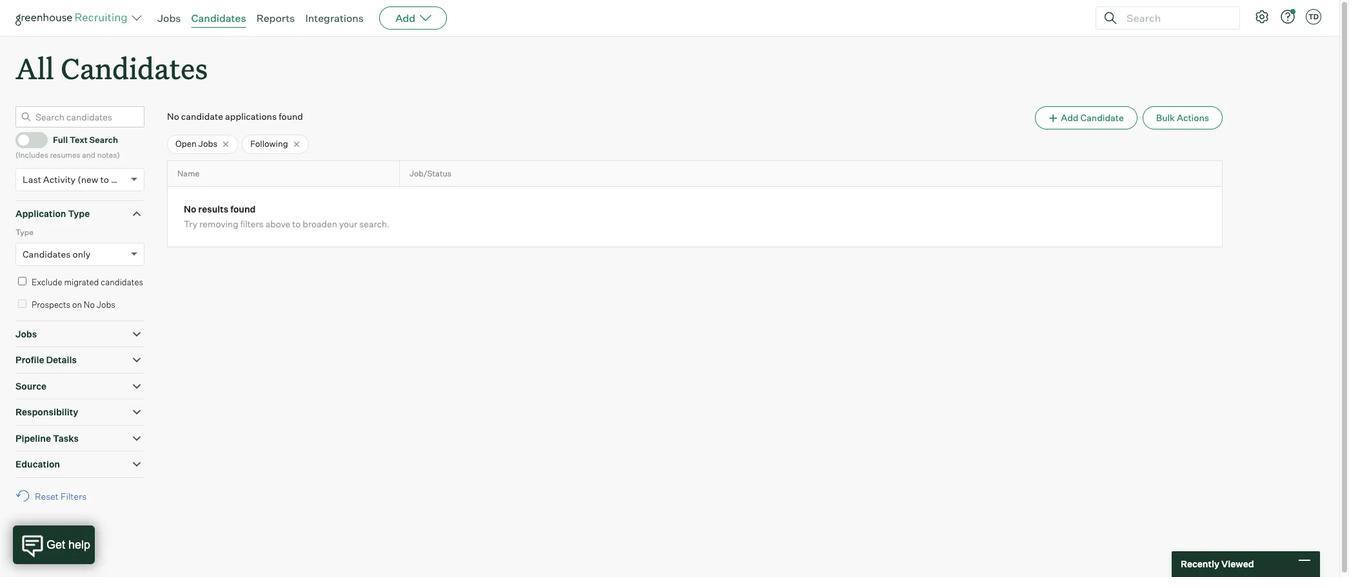 Task type: vqa. For each thing, say whether or not it's contained in the screenshot.
Past Interviews on Open Jobs's interviews
no



Task type: locate. For each thing, give the bounding box(es) containing it.
1 vertical spatial to
[[292, 219, 301, 230]]

details
[[46, 355, 77, 366]]

0 vertical spatial no
[[167, 111, 179, 122]]

type down the "last activity (new to old)" option
[[68, 208, 90, 219]]

candidates for candidates
[[191, 12, 246, 25]]

to left old)
[[100, 174, 109, 185]]

0 horizontal spatial add
[[395, 12, 416, 25]]

1 horizontal spatial no
[[167, 111, 179, 122]]

add inside popup button
[[395, 12, 416, 25]]

open
[[175, 139, 197, 149]]

2 horizontal spatial no
[[184, 204, 196, 215]]

0 vertical spatial found
[[279, 111, 303, 122]]

all candidates
[[15, 49, 208, 87]]

add for add
[[395, 12, 416, 25]]

full
[[53, 135, 68, 145]]

and
[[82, 150, 95, 160]]

above
[[266, 219, 290, 230]]

type element
[[15, 227, 144, 275]]

application
[[15, 208, 66, 219]]

no
[[167, 111, 179, 122], [184, 204, 196, 215], [84, 300, 95, 310]]

jobs
[[157, 12, 181, 25], [198, 139, 218, 149], [97, 300, 115, 310], [15, 329, 37, 340]]

reset filters
[[35, 491, 87, 502]]

candidates down jobs link at top
[[61, 49, 208, 87]]

bulk actions link
[[1143, 107, 1223, 130]]

bulk actions
[[1156, 112, 1209, 123]]

following
[[250, 139, 288, 149]]

add for add candidate
[[1061, 112, 1079, 123]]

candidates
[[191, 12, 246, 25], [61, 49, 208, 87], [23, 249, 71, 260]]

1 horizontal spatial to
[[292, 219, 301, 230]]

Exclude migrated candidates checkbox
[[18, 277, 26, 286]]

found up the filters
[[230, 204, 256, 215]]

configure image
[[1255, 9, 1270, 25]]

type
[[68, 208, 90, 219], [15, 228, 33, 237]]

type inside "element"
[[15, 228, 33, 237]]

reset filters button
[[15, 485, 93, 509]]

to
[[100, 174, 109, 185], [292, 219, 301, 230]]

candidates right jobs link at top
[[191, 12, 246, 25]]

notes)
[[97, 150, 120, 160]]

1 vertical spatial type
[[15, 228, 33, 237]]

search
[[89, 135, 118, 145]]

1 horizontal spatial add
[[1061, 112, 1079, 123]]

candidates inside type "element"
[[23, 249, 71, 260]]

1 vertical spatial found
[[230, 204, 256, 215]]

candidates link
[[191, 12, 246, 25]]

add
[[395, 12, 416, 25], [1061, 112, 1079, 123]]

0 horizontal spatial to
[[100, 174, 109, 185]]

0 horizontal spatial type
[[15, 228, 33, 237]]

exclude
[[32, 277, 62, 287]]

checkmark image
[[21, 135, 31, 144]]

0 vertical spatial candidates
[[191, 12, 246, 25]]

candidates
[[101, 277, 143, 287]]

search.
[[359, 219, 390, 230]]

no inside no results found try removing filters above to broaden your search.
[[184, 204, 196, 215]]

0 horizontal spatial no
[[84, 300, 95, 310]]

pipeline tasks
[[15, 433, 79, 444]]

jobs right open
[[198, 139, 218, 149]]

to right above
[[292, 219, 301, 230]]

reports
[[256, 12, 295, 25]]

greenhouse recruiting image
[[15, 10, 132, 26]]

1 vertical spatial candidates
[[61, 49, 208, 87]]

0 horizontal spatial found
[[230, 204, 256, 215]]

recently viewed
[[1181, 559, 1254, 570]]

1 horizontal spatial found
[[279, 111, 303, 122]]

prospects
[[32, 300, 70, 310]]

found up following
[[279, 111, 303, 122]]

type down application
[[15, 228, 33, 237]]

candidates up exclude
[[23, 249, 71, 260]]

td button
[[1304, 6, 1324, 27]]

td button
[[1306, 9, 1322, 25]]

no right on
[[84, 300, 95, 310]]

application type
[[15, 208, 90, 219]]

profile
[[15, 355, 44, 366]]

recently
[[1181, 559, 1220, 570]]

1 vertical spatial add
[[1061, 112, 1079, 123]]

all
[[15, 49, 54, 87]]

integrations
[[305, 12, 364, 25]]

responsibility
[[15, 407, 78, 418]]

found inside no results found try removing filters above to broaden your search.
[[230, 204, 256, 215]]

no up try
[[184, 204, 196, 215]]

1 horizontal spatial type
[[68, 208, 90, 219]]

education
[[15, 459, 60, 470]]

1 vertical spatial no
[[184, 204, 196, 215]]

removing
[[199, 219, 238, 230]]

found
[[279, 111, 303, 122], [230, 204, 256, 215]]

add button
[[379, 6, 447, 30]]

open jobs
[[175, 139, 218, 149]]

filters
[[61, 491, 87, 502]]

only
[[73, 249, 90, 260]]

2 vertical spatial candidates
[[23, 249, 71, 260]]

add candidate link
[[1035, 107, 1138, 130]]

job/status
[[410, 169, 452, 179]]

no left 'candidate'
[[167, 111, 179, 122]]

prospects on no jobs
[[32, 300, 115, 310]]

applications
[[225, 111, 277, 122]]

profile details
[[15, 355, 77, 366]]

0 vertical spatial add
[[395, 12, 416, 25]]

try
[[184, 219, 197, 230]]

candidates for candidates only
[[23, 249, 71, 260]]



Task type: describe. For each thing, give the bounding box(es) containing it.
jobs link
[[157, 12, 181, 25]]

source
[[15, 381, 46, 392]]

0 vertical spatial to
[[100, 174, 109, 185]]

jobs down candidates
[[97, 300, 115, 310]]

migrated
[[64, 277, 99, 287]]

on
[[72, 300, 82, 310]]

candidates only
[[23, 249, 90, 260]]

reports link
[[256, 12, 295, 25]]

Search text field
[[1124, 9, 1228, 27]]

to inside no results found try removing filters above to broaden your search.
[[292, 219, 301, 230]]

candidates only option
[[23, 249, 90, 260]]

your
[[339, 219, 357, 230]]

no candidate applications found
[[167, 111, 303, 122]]

jobs left the candidates link
[[157, 12, 181, 25]]

no for no candidate applications found
[[167, 111, 179, 122]]

2 vertical spatial no
[[84, 300, 95, 310]]

resumes
[[50, 150, 80, 160]]

0 vertical spatial type
[[68, 208, 90, 219]]

(new
[[78, 174, 98, 185]]

Search candidates field
[[15, 107, 144, 128]]

jobs up profile
[[15, 329, 37, 340]]

add candidate
[[1061, 112, 1124, 123]]

no results found try removing filters above to broaden your search.
[[184, 204, 390, 230]]

Prospects on No Jobs checkbox
[[18, 300, 26, 308]]

exclude migrated candidates
[[32, 277, 143, 287]]

pipeline
[[15, 433, 51, 444]]

last activity (new to old) option
[[23, 174, 128, 185]]

actions
[[1177, 112, 1209, 123]]

candidate
[[1081, 112, 1124, 123]]

integrations link
[[305, 12, 364, 25]]

full text search (includes resumes and notes)
[[15, 135, 120, 160]]

activity
[[43, 174, 76, 185]]

results
[[198, 204, 228, 215]]

td
[[1309, 12, 1319, 21]]

filters
[[240, 219, 264, 230]]

old)
[[111, 174, 128, 185]]

text
[[70, 135, 88, 145]]

last activity (new to old)
[[23, 174, 128, 185]]

name
[[177, 169, 199, 179]]

(includes
[[15, 150, 48, 160]]

broaden
[[303, 219, 337, 230]]

last
[[23, 174, 41, 185]]

viewed
[[1222, 559, 1254, 570]]

no for no results found try removing filters above to broaden your search.
[[184, 204, 196, 215]]

tasks
[[53, 433, 79, 444]]

bulk
[[1156, 112, 1175, 123]]

reset
[[35, 491, 59, 502]]

candidate
[[181, 111, 223, 122]]



